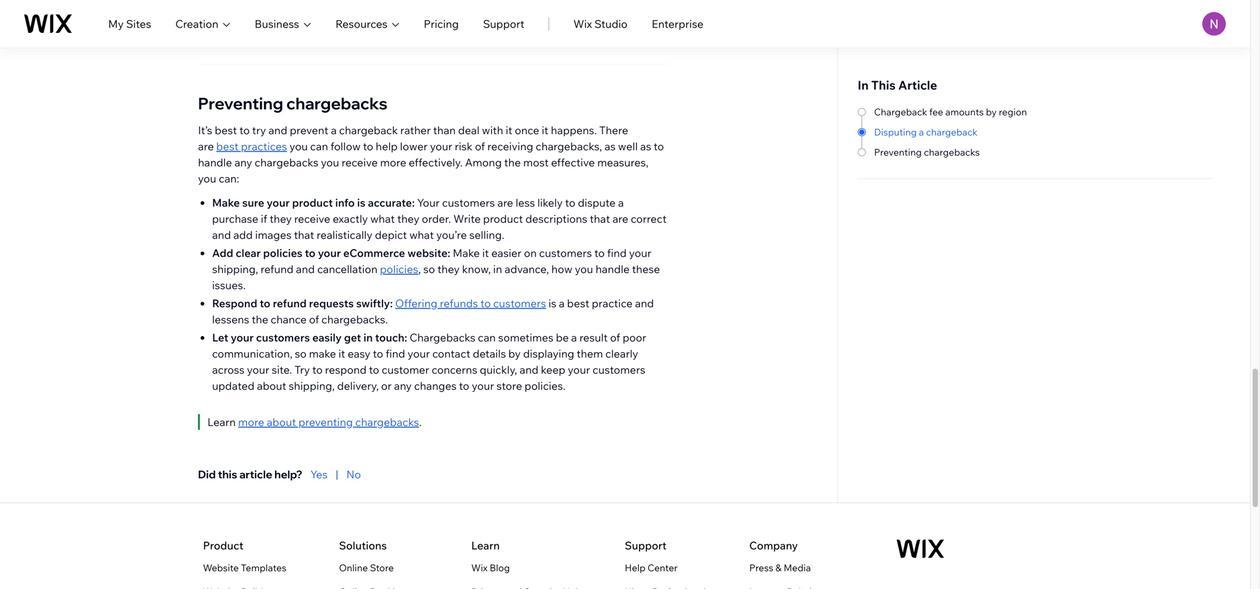 Task type: vqa. For each thing, say whether or not it's contained in the screenshot.
"you" inside the , so they know, in advance, how you handle these issues.
yes



Task type: describe. For each thing, give the bounding box(es) containing it.
add clear policies to your ecommerce website:
[[212, 246, 450, 260]]

make
[[309, 347, 336, 360]]

1 vertical spatial refund
[[273, 297, 307, 310]]

enterprise
[[652, 17, 704, 31]]

exactly
[[333, 212, 368, 225]]

solutions
[[339, 539, 387, 552]]

most
[[523, 156, 549, 169]]

realistically
[[317, 228, 373, 242]]

about inside chargebacks can sometimes be a result of poor communication, so make it easy to find your contact details by displaying them clearly across your site. try to respond to customer concerns quickly, and keep your customers updated about shipping, delivery, or any changes to your store policies.
[[257, 379, 286, 393]]

chargeback fee amounts by region
[[874, 106, 1027, 118]]

a inside chargebacks can sometimes be a result of poor communication, so make it easy to find your contact details by displaying them clearly across your site. try to respond to customer concerns quickly, and keep your customers updated about shipping, delivery, or any changes to your store policies.
[[571, 331, 577, 344]]

creation
[[175, 17, 218, 31]]

, so they know, in advance, how you handle these issues.
[[212, 262, 660, 292]]

it right once
[[542, 123, 549, 137]]

the inside you can follow to help lower your risk of receiving chargebacks, as well as to handle any chargebacks you receive more effectively. among the most effective measures, you can:
[[504, 156, 521, 169]]

my sites
[[108, 17, 151, 31]]

to right respond at the left bottom
[[260, 297, 270, 310]]

.
[[419, 415, 422, 429]]

your down communication,
[[247, 363, 269, 376]]

to right prefer
[[427, 21, 437, 34]]

0 horizontal spatial they
[[270, 212, 292, 225]]

get
[[344, 331, 361, 344]]

chargebacks.
[[322, 313, 388, 326]]

to left help
[[363, 140, 373, 153]]

press & media
[[750, 562, 811, 574]]

profile image image
[[1203, 12, 1226, 36]]

to inside make it easier on customers to find your shipping, refund and cancellation
[[595, 246, 605, 260]]

let your customers easily get in touch:
[[212, 331, 407, 344]]

images
[[255, 228, 292, 242]]

0 horizontal spatial what
[[371, 212, 395, 225]]

business button
[[255, 16, 311, 32]]

1 vertical spatial what
[[410, 228, 434, 242]]

a inside it's best to try and prevent a chargeback rather than deal with it once it happens. there are
[[331, 123, 337, 137]]

customers down chance at the bottom left of the page
[[256, 331, 310, 344]]

on
[[524, 246, 537, 260]]

1 vertical spatial are
[[498, 196, 513, 209]]

help?
[[275, 468, 302, 481]]

receiving
[[488, 140, 533, 153]]

easily
[[312, 331, 342, 344]]

and inside it's best to try and prevent a chargeback rather than deal with it once it happens. there are
[[269, 123, 287, 137]]

know,
[[462, 262, 491, 276]]

can for chargebacks
[[478, 331, 496, 344]]

help center
[[625, 562, 678, 574]]

by inside chargebacks can sometimes be a result of poor communication, so make it easy to find your contact details by displaying them clearly across your site. try to respond to customer concerns quickly, and keep your customers updated about shipping, delivery, or any changes to your store policies.
[[509, 347, 521, 360]]

policies.
[[525, 379, 566, 393]]

handle inside you can follow to help lower your risk of receiving chargebacks, as well as to handle any chargebacks you receive more effectively. among the most effective measures, you can:
[[198, 156, 232, 169]]

and inside make it easier on customers to find your shipping, refund and cancellation
[[296, 262, 315, 276]]

wix blog
[[471, 562, 510, 574]]

complete
[[440, 21, 487, 34]]

help
[[376, 140, 398, 153]]

0 vertical spatial product
[[292, 196, 333, 209]]

chargebacks,
[[536, 140, 602, 153]]

prefer
[[394, 21, 424, 34]]

is a best practice and lessens the chance of chargebacks.
[[212, 297, 654, 326]]

this
[[872, 78, 896, 93]]

the inside is a best practice and lessens the chance of chargebacks.
[[252, 313, 268, 326]]

more about preventing chargebacks link
[[238, 415, 419, 429]]

so inside , so they know, in advance, how you handle these issues.
[[423, 262, 435, 276]]

disputing a chargeback
[[874, 126, 978, 138]]

help
[[625, 562, 646, 574]]

your up communication,
[[231, 331, 254, 344]]

customers inside make it easier on customers to find your shipping, refund and cancellation
[[539, 246, 592, 260]]

2 as from the left
[[640, 140, 652, 153]]

make it easier on customers to find your shipping, refund and cancellation
[[212, 246, 652, 276]]

your down realistically
[[318, 246, 341, 260]]

chargebacks
[[410, 331, 476, 344]]

of for receiving
[[475, 140, 485, 153]]

your up customer
[[408, 347, 430, 360]]

sure
[[242, 196, 264, 209]]

respond to refund requests swiftly: offering refunds to customers
[[212, 297, 546, 310]]

communication,
[[212, 347, 293, 360]]

yes
[[311, 468, 328, 481]]

more inside you can follow to help lower your risk of receiving chargebacks, as well as to handle any chargebacks you receive more effectively. among the most effective measures, you can:
[[380, 156, 406, 169]]

effective
[[551, 156, 595, 169]]

0 horizontal spatial preventing chargebacks
[[198, 93, 388, 113]]

you down prevent
[[290, 140, 308, 153]]

0 vertical spatial policies
[[263, 246, 303, 260]]

wix studio link
[[574, 16, 628, 32]]

learn for learn
[[471, 539, 500, 552]]

customers inside chargebacks can sometimes be a result of poor communication, so make it easy to find your contact details by displaying them clearly across your site. try to respond to customer concerns quickly, and keep your customers updated about shipping, delivery, or any changes to your store policies.
[[593, 363, 646, 376]]

cancellation
[[317, 262, 378, 276]]

rather
[[400, 123, 431, 137]]

happens.
[[551, 123, 597, 137]]

draft
[[327, 21, 353, 34]]

and inside chargebacks can sometimes be a result of poor communication, so make it easy to find your contact details by displaying them clearly across your site. try to respond to customer concerns quickly, and keep your customers updated about shipping, delivery, or any changes to your store policies.
[[520, 363, 539, 376]]

try
[[295, 363, 310, 376]]

are inside it's best to try and prevent a chargeback rather than deal with it once it happens. there are
[[198, 140, 214, 153]]

practice
[[592, 297, 633, 310]]

easier
[[492, 246, 522, 260]]

across
[[212, 363, 245, 376]]

once
[[515, 123, 539, 137]]

wix blog link
[[471, 560, 510, 576]]

offering
[[395, 297, 438, 310]]

it's
[[198, 123, 212, 137]]

support link
[[483, 16, 525, 32]]

to right well
[[654, 140, 664, 153]]

these
[[632, 262, 660, 276]]

you can follow to help lower your risk of receiving chargebacks, as well as to handle any chargebacks you receive more effectively. among the most effective measures, you can:
[[198, 140, 664, 185]]

your inside make it easier on customers to find your shipping, refund and cancellation
[[629, 246, 652, 260]]

it inside chargebacks can sometimes be a result of poor communication, so make it easy to find your contact details by displaying them clearly across your site. try to respond to customer concerns quickly, and keep your customers updated about shipping, delivery, or any changes to your store policies.
[[339, 347, 345, 360]]

site.
[[272, 363, 292, 376]]

0 vertical spatial preventing
[[198, 93, 283, 113]]

best inside it's best to try and prevent a chargeback rather than deal with it once it happens. there are
[[215, 123, 237, 137]]

accurate:
[[368, 196, 415, 209]]

chargeback
[[874, 106, 928, 118]]

1 horizontal spatial policies
[[380, 262, 418, 276]]

find inside chargebacks can sometimes be a result of poor communication, so make it easy to find your contact details by displaying them clearly across your site. try to respond to customer concerns quickly, and keep your customers updated about shipping, delivery, or any changes to your store policies.
[[386, 347, 405, 360]]

dispute
[[578, 196, 616, 209]]

follow
[[331, 140, 361, 153]]

details
[[473, 347, 506, 360]]

refund inside make it easier on customers to find your shipping, refund and cancellation
[[261, 262, 294, 276]]

sometimes
[[498, 331, 554, 344]]

product
[[203, 539, 244, 552]]

than
[[433, 123, 456, 137]]

tip
[[212, 21, 228, 34]]

later.
[[534, 21, 559, 34]]

1 vertical spatial about
[[267, 415, 296, 429]]

changes
[[414, 379, 457, 393]]

|
[[336, 468, 338, 481]]

1 vertical spatial preventing
[[874, 146, 922, 158]]

0 horizontal spatial support
[[483, 17, 525, 31]]

it's best to try and prevent a chargeback rather than deal with it once it happens. there are
[[198, 123, 628, 153]]

0 vertical spatial the
[[489, 21, 506, 34]]

in
[[858, 78, 869, 93]]

you're
[[436, 228, 467, 242]]

to down easy
[[369, 363, 379, 376]]

chargebacks down or
[[355, 415, 419, 429]]

advance,
[[505, 262, 549, 276]]

write
[[454, 212, 481, 225]]

store
[[370, 562, 394, 574]]



Task type: locate. For each thing, give the bounding box(es) containing it.
0 vertical spatial receive
[[342, 156, 378, 169]]

of up 'let your customers easily get in touch:'
[[309, 313, 319, 326]]

0 vertical spatial best
[[215, 123, 237, 137]]

they down the website:
[[438, 262, 460, 276]]

2 horizontal spatial are
[[613, 212, 629, 225]]

to left 'try'
[[240, 123, 250, 137]]

1 vertical spatial if
[[261, 212, 267, 225]]

to right easy
[[373, 347, 383, 360]]

are left the correct
[[613, 212, 629, 225]]

chargeback down the chargeback fee amounts by region
[[926, 126, 978, 138]]

that down dispute
[[590, 212, 610, 225]]

0 vertical spatial so
[[423, 262, 435, 276]]

1 vertical spatial product
[[483, 212, 523, 225]]

as right well
[[640, 140, 652, 153]]

preventing down disputing
[[874, 146, 922, 158]]

0 horizontal spatial product
[[292, 196, 333, 209]]

of up clearly
[[610, 331, 620, 344]]

can inside chargebacks can sometimes be a result of poor communication, so make it easy to find your contact details by displaying them clearly across your site. try to respond to customer concerns quickly, and keep your customers updated about shipping, delivery, or any changes to your store policies.
[[478, 331, 496, 344]]

customers up sometimes
[[493, 297, 546, 310]]

practices
[[241, 140, 287, 153]]

are down it's
[[198, 140, 214, 153]]

they
[[270, 212, 292, 225], [397, 212, 420, 225], [438, 262, 460, 276]]

of right risk
[[475, 140, 485, 153]]

1 horizontal spatial any
[[394, 379, 412, 393]]

a right disputing
[[919, 126, 924, 138]]

a inside is a best practice and lessens the chance of chargebacks.
[[559, 297, 565, 310]]

1 horizontal spatial that
[[590, 212, 610, 225]]

enterprise link
[[652, 16, 704, 32]]

1 horizontal spatial shipping,
[[289, 379, 335, 393]]

preventing up 'try'
[[198, 93, 283, 113]]

your down than
[[430, 140, 453, 153]]

preventing chargebacks up prevent
[[198, 93, 388, 113]]

chargeback inside it's best to try and prevent a chargeback rather than deal with it once it happens. there are
[[339, 123, 398, 137]]

more down updated
[[238, 415, 264, 429]]

no button
[[347, 466, 361, 483]]

1 horizontal spatial wix
[[574, 17, 592, 31]]

0 horizontal spatial handle
[[198, 156, 232, 169]]

0 vertical spatial in
[[493, 262, 502, 276]]

result
[[580, 331, 608, 344]]

0 horizontal spatial any
[[235, 156, 252, 169]]

about left preventing
[[267, 415, 296, 429]]

0 vertical spatial can
[[254, 21, 272, 34]]

1 vertical spatial so
[[295, 347, 307, 360]]

as down 'there'
[[605, 140, 616, 153]]

wix inside 'link'
[[471, 562, 488, 574]]

they up images at the left of the page
[[270, 212, 292, 225]]

refund up chance at the bottom left of the page
[[273, 297, 307, 310]]

can for you
[[310, 140, 328, 153]]

website templates link
[[203, 560, 287, 576]]

pricing
[[424, 17, 459, 31]]

it up "receiving"
[[506, 123, 513, 137]]

displaying
[[523, 347, 575, 360]]

0 horizontal spatial chargeback
[[339, 123, 398, 137]]

1 vertical spatial find
[[386, 347, 405, 360]]

receive down the follow
[[342, 156, 378, 169]]

1 vertical spatial best
[[216, 140, 239, 153]]

preventing chargebacks
[[198, 93, 388, 113], [874, 146, 980, 158]]

customers up how
[[539, 246, 592, 260]]

that right images at the left of the page
[[294, 228, 314, 242]]

best inside is a best practice and lessens the chance of chargebacks.
[[567, 297, 590, 310]]

2 vertical spatial best
[[567, 297, 590, 310]]

keep
[[541, 363, 566, 376]]

0 horizontal spatial wix
[[471, 562, 488, 574]]

try
[[252, 123, 266, 137]]

it
[[506, 123, 513, 137], [542, 123, 549, 137], [482, 246, 489, 260], [339, 347, 345, 360]]

1 vertical spatial is
[[549, 297, 557, 310]]

wix for wix blog
[[471, 562, 488, 574]]

is inside is a best practice and lessens the chance of chargebacks.
[[549, 297, 557, 310]]

shipping, down try
[[289, 379, 335, 393]]

0 vertical spatial that
[[590, 212, 610, 225]]

customers down clearly
[[593, 363, 646, 376]]

how
[[552, 262, 573, 276]]

shipping, inside chargebacks can sometimes be a result of poor communication, so make it easy to find your contact details by displaying them clearly across your site. try to respond to customer concerns quickly, and keep your customers updated about shipping, delivery, or any changes to your store policies.
[[289, 379, 335, 393]]

0 vertical spatial is
[[357, 196, 366, 209]]

click
[[275, 21, 297, 34]]

1 vertical spatial learn
[[471, 539, 500, 552]]

of inside chargebacks can sometimes be a result of poor communication, so make it easy to find your contact details by displaying them clearly across your site. try to respond to customer concerns quickly, and keep your customers updated about shipping, delivery, or any changes to your store policies.
[[610, 331, 620, 344]]

of
[[475, 140, 485, 153], [309, 313, 319, 326], [610, 331, 620, 344]]

0 horizontal spatial if
[[261, 212, 267, 225]]

pricing link
[[424, 16, 459, 32]]

my
[[108, 17, 124, 31]]

1 horizontal spatial if
[[356, 21, 362, 34]]

policies down images at the left of the page
[[263, 246, 303, 260]]

offering refunds to customers link
[[395, 297, 546, 310]]

updated
[[212, 379, 255, 393]]

to right try
[[312, 363, 323, 376]]

your right sure
[[267, 196, 290, 209]]

touch:
[[375, 331, 407, 344]]

learn more about preventing chargebacks .
[[207, 415, 424, 429]]

0 horizontal spatial make
[[212, 196, 240, 209]]

creation button
[[175, 16, 231, 32]]

risk
[[455, 140, 473, 153]]

1 horizontal spatial can
[[310, 140, 328, 153]]

them
[[577, 347, 603, 360]]

make for sure
[[212, 196, 240, 209]]

resources
[[336, 17, 388, 31]]

chargebacks down the practices
[[255, 156, 319, 169]]

make inside make it easier on customers to find your shipping, refund and cancellation
[[453, 246, 480, 260]]

you left 'can:'
[[198, 172, 216, 185]]

you down the follow
[[321, 156, 339, 169]]

1 vertical spatial handle
[[596, 262, 630, 276]]

handle inside , so they know, in advance, how you handle these issues.
[[596, 262, 630, 276]]

and inside your customers are less likely to dispute a purchase if they receive exactly what they order. write product descriptions that are correct and add images that realistically depict what you're selling.
[[212, 228, 231, 242]]

0 vertical spatial by
[[986, 106, 997, 118]]

1 horizontal spatial what
[[410, 228, 434, 242]]

article
[[899, 78, 938, 93]]

1 horizontal spatial more
[[380, 156, 406, 169]]

press & media link
[[750, 560, 811, 576]]

your inside you can follow to help lower your risk of receiving chargebacks, as well as to handle any chargebacks you receive more effectively. among the most effective measures, you can:
[[430, 140, 453, 153]]

0 horizontal spatial more
[[238, 415, 264, 429]]

concerns
[[432, 363, 478, 376]]

0 vertical spatial wix
[[574, 17, 592, 31]]

support left later.
[[483, 17, 525, 31]]

learn for learn more about preventing chargebacks .
[[207, 415, 236, 429]]

about down the site.
[[257, 379, 286, 393]]

and up policies.
[[520, 363, 539, 376]]

1 vertical spatial of
[[309, 313, 319, 326]]

it up respond
[[339, 347, 345, 360]]

and down add clear policies to your ecommerce website:
[[296, 262, 315, 276]]

receive
[[342, 156, 378, 169], [294, 212, 330, 225]]

support
[[483, 17, 525, 31], [625, 539, 667, 552]]

1 vertical spatial wix
[[471, 562, 488, 574]]

a inside your customers are less likely to dispute a purchase if they receive exactly what they order. write product descriptions that are correct and add images that realistically depict what you're selling.
[[618, 196, 624, 209]]

0 vertical spatial if
[[356, 21, 362, 34]]

did this article help?
[[198, 468, 302, 481]]

if up images at the left of the page
[[261, 212, 267, 225]]

1 horizontal spatial in
[[493, 262, 502, 276]]

so right ,
[[423, 262, 435, 276]]

customers inside your customers are less likely to dispute a purchase if they receive exactly what they order. write product descriptions that are correct and add images that realistically depict what you're selling.
[[442, 196, 495, 209]]

1 horizontal spatial preventing chargebacks
[[874, 146, 980, 158]]

your
[[430, 140, 453, 153], [267, 196, 290, 209], [318, 246, 341, 260], [629, 246, 652, 260], [231, 331, 254, 344], [408, 347, 430, 360], [247, 363, 269, 376], [568, 363, 590, 376], [472, 379, 494, 393]]

1 horizontal spatial find
[[607, 246, 627, 260]]

measures,
[[598, 156, 649, 169]]

handle left "these"
[[596, 262, 630, 276]]

0 horizontal spatial find
[[386, 347, 405, 360]]

1 horizontal spatial by
[[986, 106, 997, 118]]

can
[[254, 21, 272, 34], [310, 140, 328, 153], [478, 331, 496, 344]]

wix logo, homepage image
[[897, 540, 945, 558]]

1 vertical spatial support
[[625, 539, 667, 552]]

0 horizontal spatial is
[[357, 196, 366, 209]]

product
[[292, 196, 333, 209], [483, 212, 523, 225]]

to right likely
[[565, 196, 576, 209]]

receive down the make sure your product info is accurate:
[[294, 212, 330, 225]]

0 vertical spatial what
[[371, 212, 395, 225]]

quickly,
[[480, 363, 517, 376]]

2 horizontal spatial can
[[478, 331, 496, 344]]

best practices
[[216, 140, 287, 153]]

if inside your customers are less likely to dispute a purchase if they receive exactly what they order. write product descriptions that are correct and add images that realistically depict what you're selling.
[[261, 212, 267, 225]]

and up the add
[[212, 228, 231, 242]]

2 vertical spatial the
[[252, 313, 268, 326]]

1 horizontal spatial chargeback
[[926, 126, 978, 138]]

fee
[[930, 106, 944, 118]]

in this article
[[858, 78, 938, 93]]

to down the make sure your product info is accurate:
[[305, 246, 316, 260]]

0 horizontal spatial preventing
[[198, 93, 283, 113]]

1 horizontal spatial as
[[640, 140, 652, 153]]

0 vertical spatial preventing chargebacks
[[198, 93, 388, 113]]

refund down clear
[[261, 262, 294, 276]]

they inside , so they know, in advance, how you handle these issues.
[[438, 262, 460, 276]]

receive inside your customers are less likely to dispute a purchase if they receive exactly what they order. write product descriptions that are correct and add images that realistically depict what you're selling.
[[294, 212, 330, 225]]

1 vertical spatial make
[[453, 246, 480, 260]]

2 horizontal spatial they
[[438, 262, 460, 276]]

0 vertical spatial make
[[212, 196, 240, 209]]

0 horizontal spatial shipping,
[[212, 262, 258, 276]]

1 vertical spatial that
[[294, 228, 314, 242]]

0 vertical spatial handle
[[198, 156, 232, 169]]

wix
[[574, 17, 592, 31], [471, 562, 488, 574]]

find up practice
[[607, 246, 627, 260]]

so
[[423, 262, 435, 276], [295, 347, 307, 360]]

1 horizontal spatial is
[[549, 297, 557, 310]]

0 horizontal spatial as
[[605, 140, 616, 153]]

clear
[[236, 246, 261, 260]]

make up know,
[[453, 246, 480, 260]]

0 horizontal spatial so
[[295, 347, 307, 360]]

2 vertical spatial are
[[613, 212, 629, 225]]

1 horizontal spatial support
[[625, 539, 667, 552]]

wix left studio
[[574, 17, 592, 31]]

you right how
[[575, 262, 593, 276]]

any inside you can follow to help lower your risk of receiving chargebacks, as well as to handle any chargebacks you receive more effectively. among the most effective measures, you can:
[[235, 156, 252, 169]]

chance
[[271, 313, 307, 326]]

shipping, inside make it easier on customers to find your shipping, refund and cancellation
[[212, 262, 258, 276]]

add
[[212, 246, 233, 260]]

if right draft
[[356, 21, 362, 34]]

the left chance at the bottom left of the page
[[252, 313, 268, 326]]

any down best practices
[[235, 156, 252, 169]]

product left info
[[292, 196, 333, 209]]

it down selling.
[[482, 246, 489, 260]]

product inside your customers are less likely to dispute a purchase if they receive exactly what they order. write product descriptions that are correct and add images that realistically depict what you're selling.
[[483, 212, 523, 225]]

1 as from the left
[[605, 140, 616, 153]]

there
[[600, 123, 628, 137]]

you'd
[[364, 21, 392, 34]]

about
[[257, 379, 286, 393], [267, 415, 296, 429]]

respond
[[325, 363, 367, 376]]

receive inside you can follow to help lower your risk of receiving chargebacks, as well as to handle any chargebacks you receive more effectively. among the most effective measures, you can:
[[342, 156, 378, 169]]

1 vertical spatial in
[[364, 331, 373, 344]]

best up 'can:'
[[216, 140, 239, 153]]

1 horizontal spatial of
[[475, 140, 485, 153]]

0 vertical spatial more
[[380, 156, 406, 169]]

find down touch:
[[386, 347, 405, 360]]

purchase
[[212, 212, 258, 225]]

can inside you can follow to help lower your risk of receiving chargebacks, as well as to handle any chargebacks you receive more effectively. among the most effective measures, you can:
[[310, 140, 328, 153]]

chargebacks up prevent
[[286, 93, 388, 113]]

website
[[203, 562, 239, 574]]

1 horizontal spatial preventing
[[874, 146, 922, 158]]

you inside , so they know, in advance, how you handle these issues.
[[575, 262, 593, 276]]

find inside make it easier on customers to find your shipping, refund and cancellation
[[607, 246, 627, 260]]

0 horizontal spatial that
[[294, 228, 314, 242]]

the left form
[[489, 21, 506, 34]]

2 horizontal spatial of
[[610, 331, 620, 344]]

1 vertical spatial receive
[[294, 212, 330, 225]]

save
[[300, 21, 325, 34]]

and
[[269, 123, 287, 137], [212, 228, 231, 242], [296, 262, 315, 276], [635, 297, 654, 310], [520, 363, 539, 376]]

a down how
[[559, 297, 565, 310]]

customer
[[382, 363, 429, 376]]

of for chargebacks.
[[309, 313, 319, 326]]

the down "receiving"
[[504, 156, 521, 169]]

to inside your customers are less likely to dispute a purchase if they receive exactly what they order. write product descriptions that are correct and add images that realistically depict what you're selling.
[[565, 196, 576, 209]]

selling.
[[469, 228, 505, 242]]

website templates
[[203, 562, 287, 574]]

what up depict
[[371, 212, 395, 225]]

chargebacks inside you can follow to help lower your risk of receiving chargebacks, as well as to handle any chargebacks you receive more effectively. among the most effective measures, you can:
[[255, 156, 319, 169]]

preventing
[[299, 415, 353, 429]]

issues.
[[212, 278, 246, 292]]

they down accurate:
[[397, 212, 420, 225]]

can right "you"
[[254, 21, 272, 34]]

order.
[[422, 212, 451, 225]]

chargebacks
[[286, 93, 388, 113], [924, 146, 980, 158], [255, 156, 319, 169], [355, 415, 419, 429]]

best left practice
[[567, 297, 590, 310]]

are left less
[[498, 196, 513, 209]]

0 vertical spatial of
[[475, 140, 485, 153]]

your down them
[[568, 363, 590, 376]]

descriptions
[[526, 212, 588, 225]]

it inside make it easier on customers to find your shipping, refund and cancellation
[[482, 246, 489, 260]]

respond
[[212, 297, 257, 310]]

0 horizontal spatial can
[[254, 21, 272, 34]]

can down prevent
[[310, 140, 328, 153]]

prevent
[[290, 123, 329, 137]]

is right info
[[357, 196, 366, 209]]

less
[[516, 196, 535, 209]]

1 horizontal spatial product
[[483, 212, 523, 225]]

0 horizontal spatial in
[[364, 331, 373, 344]]

product up selling.
[[483, 212, 523, 225]]

0 vertical spatial shipping,
[[212, 262, 258, 276]]

what
[[371, 212, 395, 225], [410, 228, 434, 242]]

1 horizontal spatial they
[[397, 212, 420, 225]]

to down concerns in the bottom of the page
[[459, 379, 470, 393]]

handle up 'can:'
[[198, 156, 232, 169]]

and right practice
[[635, 297, 654, 310]]

0 horizontal spatial policies
[[263, 246, 303, 260]]

shipping, up "issues."
[[212, 262, 258, 276]]

so inside chargebacks can sometimes be a result of poor communication, so make it easy to find your contact details by displaying them clearly across your site. try to respond to customer concerns quickly, and keep your customers updated about shipping, delivery, or any changes to your store policies.
[[295, 347, 307, 360]]

in inside , so they know, in advance, how you handle these issues.
[[493, 262, 502, 276]]

of inside you can follow to help lower your risk of receiving chargebacks, as well as to handle any chargebacks you receive more effectively. among the most effective measures, you can:
[[475, 140, 485, 153]]

by down sometimes
[[509, 347, 521, 360]]

make for it
[[453, 246, 480, 260]]

can up details
[[478, 331, 496, 344]]

in right get
[[364, 331, 373, 344]]

ecommerce
[[343, 246, 405, 260]]

more down help
[[380, 156, 406, 169]]

tip : you can click save draft if you'd prefer to complete the form later.
[[212, 21, 559, 34]]

a right dispute
[[618, 196, 624, 209]]

1 vertical spatial preventing chargebacks
[[874, 146, 980, 158]]

any inside chargebacks can sometimes be a result of poor communication, so make it easy to find your contact details by displaying them clearly across your site. try to respond to customer concerns quickly, and keep your customers updated about shipping, delivery, or any changes to your store policies.
[[394, 379, 412, 393]]

2 vertical spatial can
[[478, 331, 496, 344]]

your up "these"
[[629, 246, 652, 260]]

1 horizontal spatial are
[[498, 196, 513, 209]]

can:
[[219, 172, 239, 185]]

and right 'try'
[[269, 123, 287, 137]]

1 horizontal spatial handle
[[596, 262, 630, 276]]

of inside is a best practice and lessens the chance of chargebacks.
[[309, 313, 319, 326]]

chargeback up help
[[339, 123, 398, 137]]

effectively.
[[409, 156, 463, 169]]

is down how
[[549, 297, 557, 310]]

sites
[[126, 17, 151, 31]]

wix for wix studio
[[574, 17, 592, 31]]

chargebacks down disputing a chargeback
[[924, 146, 980, 158]]

depict
[[375, 228, 407, 242]]

0 vertical spatial are
[[198, 140, 214, 153]]

your down quickly,
[[472, 379, 494, 393]]

to inside it's best to try and prevent a chargeback rather than deal with it once it happens. there are
[[240, 123, 250, 137]]

0 horizontal spatial learn
[[207, 415, 236, 429]]

0 horizontal spatial by
[[509, 347, 521, 360]]

support up help center
[[625, 539, 667, 552]]

no
[[347, 468, 361, 481]]

disputing
[[874, 126, 917, 138]]

so up try
[[295, 347, 307, 360]]

1 vertical spatial shipping,
[[289, 379, 335, 393]]

1 vertical spatial more
[[238, 415, 264, 429]]

best practices link
[[216, 140, 287, 153]]

and inside is a best practice and lessens the chance of chargebacks.
[[635, 297, 654, 310]]

refunds
[[440, 297, 478, 310]]

1 vertical spatial can
[[310, 140, 328, 153]]

1 horizontal spatial make
[[453, 246, 480, 260]]

to right refunds
[[481, 297, 491, 310]]

clearly
[[606, 347, 639, 360]]

0 vertical spatial any
[[235, 156, 252, 169]]

best right it's
[[215, 123, 237, 137]]

blog
[[490, 562, 510, 574]]



